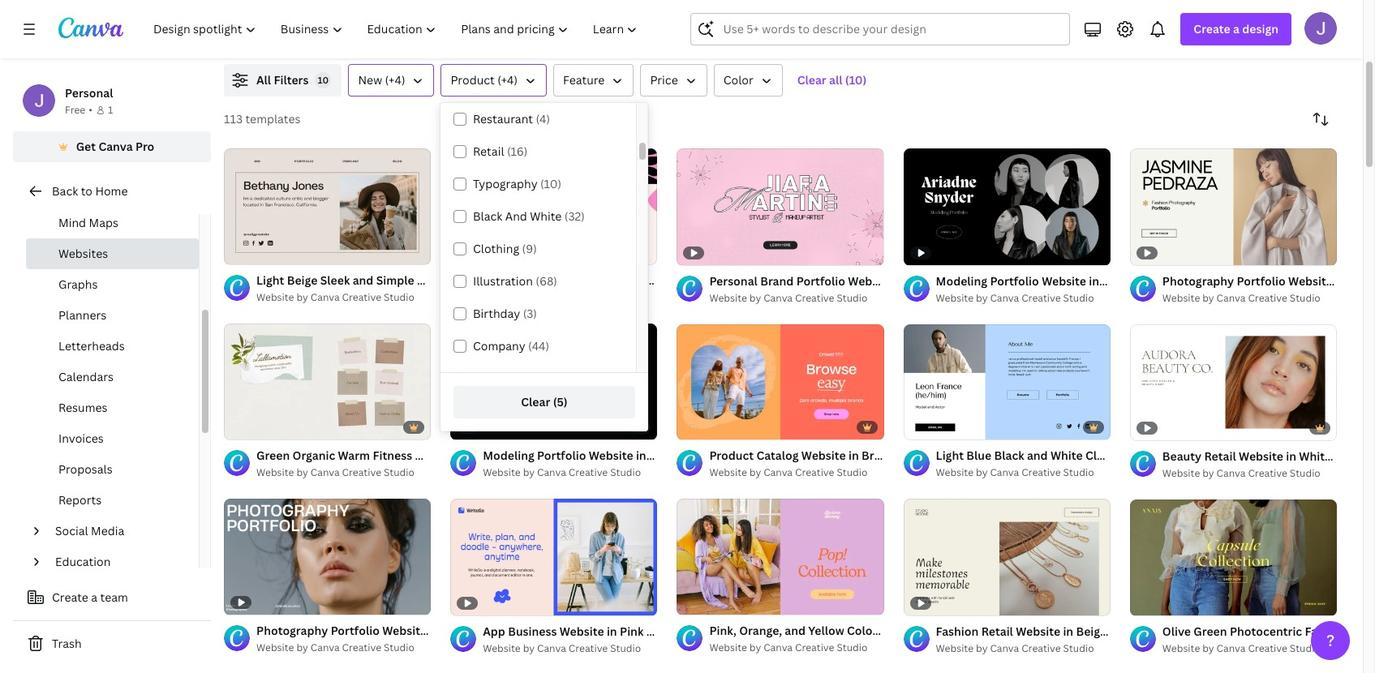 Task type: locate. For each thing, give the bounding box(es) containing it.
color
[[723, 72, 753, 88]]

1 vertical spatial white
[[1299, 449, 1331, 464]]

0 horizontal spatial (5)
[[515, 371, 529, 386]]

white left gre
[[1299, 449, 1331, 464]]

fashion left e- at right bottom
[[1305, 624, 1348, 639]]

1 vertical spatial beige
[[1076, 624, 1107, 639]]

1 horizontal spatial (10)
[[845, 72, 867, 88]]

light beige sleek and simple blogger personal website image
[[224, 148, 431, 265]]

6 for the leftmost 1 of 6 link
[[706, 421, 712, 433]]

and left the grey
[[1109, 624, 1130, 639]]

a inside create a team button
[[91, 590, 97, 605]]

simple
[[376, 273, 414, 288]]

None search field
[[691, 13, 1070, 45]]

0 vertical spatial (10)
[[845, 72, 867, 88]]

1 vertical spatial (10)
[[540, 176, 562, 191]]

creative
[[342, 290, 381, 304], [569, 290, 608, 304], [795, 291, 834, 305], [1022, 291, 1061, 305], [1248, 291, 1287, 305], [342, 465, 381, 479], [569, 466, 608, 480], [795, 466, 834, 480], [1022, 466, 1061, 480], [1248, 467, 1287, 480], [342, 641, 381, 655], [795, 641, 834, 655], [569, 642, 608, 656], [1022, 642, 1061, 656], [1248, 642, 1287, 656]]

canva inside fashion retail website in beige and grey organic warm style website by canva creative studio
[[990, 642, 1019, 656]]

0 horizontal spatial beauty
[[934, 623, 973, 639]]

canva inside pink, orange, and yellow colorful blocks beauty retail website website by canva creative studio
[[764, 641, 793, 655]]

by inside green organic warm fitness bio-link website website by canva creative studio
[[296, 465, 308, 479]]

(4)
[[536, 111, 550, 127]]

1 horizontal spatial create
[[1194, 21, 1230, 37]]

photocentric
[[1230, 624, 1302, 639]]

1 horizontal spatial 6
[[1159, 596, 1165, 608]]

a left the team
[[91, 590, 97, 605]]

creative inside green organic warm fitness bio-link website website by canva creative studio
[[342, 465, 381, 479]]

warm inside fashion retail website in beige and grey organic warm style website by canva creative studio
[[1207, 624, 1239, 639]]

1 horizontal spatial (5)
[[553, 394, 568, 410]]

0 vertical spatial organic
[[292, 448, 335, 463]]

clear for clear all (10)
[[797, 72, 826, 88]]

canva inside the light beige sleek and simple blogger personal website website by canva creative studio
[[311, 290, 340, 304]]

white
[[530, 208, 562, 224], [1299, 449, 1331, 464]]

organic inside green organic warm fitness bio-link website website by canva creative studio
[[292, 448, 335, 463]]

1 vertical spatial warm
[[1207, 624, 1239, 639]]

website by canva creative studio
[[483, 290, 641, 304], [709, 291, 868, 305], [936, 291, 1094, 305], [1162, 291, 1321, 305], [483, 466, 641, 480], [709, 466, 868, 480], [936, 466, 1094, 480], [256, 641, 415, 655], [483, 642, 641, 656]]

1 inside 1 of 5 link
[[688, 596, 693, 608]]

birthday
[[473, 306, 520, 321]]

(+4) for new (+4)
[[385, 72, 405, 88]]

1 horizontal spatial white
[[1299, 449, 1331, 464]]

and left the yellow at the bottom of page
[[785, 623, 806, 639]]

clear
[[797, 72, 826, 88], [521, 394, 550, 410]]

1 vertical spatial (5)
[[553, 394, 568, 410]]

1 horizontal spatial in
[[1286, 449, 1296, 464]]

0 vertical spatial warm
[[338, 448, 370, 463]]

1 horizontal spatial 1 of 6
[[1141, 596, 1165, 608]]

studio inside the light beige sleek and simple blogger personal website website by canva creative studio
[[384, 290, 415, 304]]

and inside fashion retail website in beige and grey organic warm style website by canva creative studio
[[1109, 624, 1130, 639]]

0 vertical spatial a
[[1233, 21, 1240, 37]]

1 vertical spatial 6
[[1159, 596, 1165, 608]]

top level navigation element
[[143, 13, 652, 45]]

0 vertical spatial personal
[[65, 85, 113, 101]]

gre
[[1358, 449, 1375, 464]]

clear down project (5)
[[521, 394, 550, 410]]

studio inside 'olive green photocentric fashion e-com website by canva creative studio'
[[1290, 642, 1321, 656]]

price
[[650, 72, 678, 88]]

0 horizontal spatial clear
[[521, 394, 550, 410]]

10 filter options selected element
[[315, 72, 331, 88]]

organic down the green organic warm fitness bio-link website image
[[292, 448, 335, 463]]

fashion retail website in beige and grey organic warm style link
[[936, 623, 1270, 641]]

green organic warm fitness bio-link website image
[[224, 323, 431, 440]]

•
[[89, 103, 92, 117]]

1 of 5 link
[[677, 499, 884, 615]]

organic right the grey
[[1162, 624, 1205, 639]]

0 vertical spatial green
[[256, 448, 290, 463]]

canva inside green organic warm fitness bio-link website website by canva creative studio
[[311, 465, 340, 479]]

clear inside "button"
[[521, 394, 550, 410]]

green inside 'olive green photocentric fashion e-com website by canva creative studio'
[[1194, 624, 1227, 639]]

and
[[505, 208, 527, 224]]

feature button
[[553, 64, 634, 97]]

0 horizontal spatial beige
[[287, 273, 318, 288]]

a left design on the right of page
[[1233, 21, 1240, 37]]

com
[[1362, 624, 1375, 639]]

back to home link
[[13, 175, 211, 208]]

clear inside button
[[797, 72, 826, 88]]

free •
[[65, 103, 92, 117]]

0 vertical spatial white
[[530, 208, 562, 224]]

in left the grey
[[1063, 624, 1073, 639]]

back to home
[[52, 183, 128, 199]]

and inside beauty retail website in white and gre website by canva creative studio
[[1334, 449, 1355, 464]]

warm left fitness
[[338, 448, 370, 463]]

beige right light
[[287, 273, 318, 288]]

orange,
[[739, 623, 782, 639]]

mind maps
[[58, 215, 118, 230]]

1 (+4) from the left
[[385, 72, 405, 88]]

light blue black and white clean minimal model & actor resume website image
[[903, 324, 1110, 440]]

clear all (10) button
[[789, 64, 875, 97]]

studio inside fashion retail website in beige and grey organic warm style website by canva creative studio
[[1063, 642, 1094, 656]]

1 vertical spatial 1 of 6
[[1141, 596, 1165, 608]]

beauty retail website in white and gre website by canva creative studio
[[1162, 449, 1375, 480]]

warm inside green organic warm fitness bio-link website website by canva creative studio
[[338, 448, 370, 463]]

beauty inside beauty retail website in white and gre website by canva creative studio
[[1162, 449, 1202, 464]]

0 horizontal spatial personal
[[65, 85, 113, 101]]

0 horizontal spatial (+4)
[[385, 72, 405, 88]]

1 vertical spatial green
[[1194, 624, 1227, 639]]

pink,
[[709, 623, 737, 639]]

white inside beauty retail website in white and gre website by canva creative studio
[[1299, 449, 1331, 464]]

(44)
[[528, 338, 549, 354]]

1 horizontal spatial fashion
[[1305, 624, 1348, 639]]

clear left all on the top right
[[797, 72, 826, 88]]

light
[[256, 273, 284, 288]]

a inside create a design dropdown button
[[1233, 21, 1240, 37]]

templates
[[245, 111, 301, 127]]

0 horizontal spatial warm
[[338, 448, 370, 463]]

(5) inside "button"
[[553, 394, 568, 410]]

clear all (10)
[[797, 72, 867, 88]]

of for pink, orange, and yellow colorful blocks beauty retail website
[[695, 596, 704, 608]]

product (+4)
[[451, 72, 518, 88]]

product
[[451, 72, 495, 88]]

1 horizontal spatial clear
[[797, 72, 826, 88]]

1 vertical spatial organic
[[1162, 624, 1205, 639]]

get
[[76, 139, 96, 154]]

restaurant (4)
[[473, 111, 550, 127]]

to
[[81, 183, 92, 199]]

project
[[473, 371, 512, 386]]

0 vertical spatial 6
[[706, 421, 712, 433]]

new (+4) button
[[348, 64, 434, 97]]

canva inside button
[[98, 139, 133, 154]]

0 vertical spatial create
[[1194, 21, 1230, 37]]

and right the sleek
[[353, 273, 373, 288]]

and
[[353, 273, 373, 288], [1334, 449, 1355, 464], [785, 623, 806, 639], [1109, 624, 1130, 639]]

1 horizontal spatial beige
[[1076, 624, 1107, 639]]

beige
[[287, 273, 318, 288], [1076, 624, 1107, 639]]

0 horizontal spatial organic
[[292, 448, 335, 463]]

all filters
[[256, 72, 309, 88]]

creative inside fashion retail website in beige and grey organic warm style website by canva creative studio
[[1022, 642, 1061, 656]]

0 horizontal spatial fashion
[[936, 624, 979, 639]]

warm left style
[[1207, 624, 1239, 639]]

in inside beauty retail website in white and gre website by canva creative studio
[[1286, 449, 1296, 464]]

all
[[256, 72, 271, 88]]

(+4) for product (+4)
[[497, 72, 518, 88]]

1 horizontal spatial 1 of 6 link
[[1130, 500, 1337, 616]]

personal down clothing
[[462, 273, 510, 288]]

0 horizontal spatial create
[[52, 590, 88, 605]]

0 vertical spatial (5)
[[515, 371, 529, 386]]

0 horizontal spatial (10)
[[540, 176, 562, 191]]

1 horizontal spatial (+4)
[[497, 72, 518, 88]]

organic
[[292, 448, 335, 463], [1162, 624, 1205, 639]]

planners link
[[26, 300, 199, 331]]

1
[[108, 103, 113, 117], [688, 421, 693, 433], [688, 596, 693, 608], [1141, 596, 1146, 608]]

beige left the grey
[[1076, 624, 1107, 639]]

1 vertical spatial create
[[52, 590, 88, 605]]

fashion right the blocks
[[936, 624, 979, 639]]

in inside fashion retail website in beige and grey organic warm style website by canva creative studio
[[1063, 624, 1073, 639]]

1 horizontal spatial green
[[1194, 624, 1227, 639]]

113
[[224, 111, 243, 127]]

create inside button
[[52, 590, 88, 605]]

1 vertical spatial clear
[[521, 394, 550, 410]]

beauty inside pink, orange, and yellow colorful blocks beauty retail website website by canva creative studio
[[934, 623, 973, 639]]

Search search field
[[723, 14, 1060, 45]]

(10) right all on the top right
[[845, 72, 867, 88]]

1 horizontal spatial organic
[[1162, 624, 1205, 639]]

get canva pro button
[[13, 131, 211, 162]]

1 horizontal spatial personal
[[462, 273, 510, 288]]

restaurant
[[473, 111, 533, 127]]

in for white
[[1286, 449, 1296, 464]]

black and white (32)
[[473, 208, 585, 224]]

0 horizontal spatial white
[[530, 208, 562, 224]]

education link
[[49, 547, 189, 578]]

by
[[296, 290, 308, 304], [523, 290, 535, 304], [749, 291, 761, 305], [976, 291, 988, 305], [1203, 291, 1214, 305], [296, 465, 308, 479], [523, 466, 535, 480], [749, 466, 761, 480], [976, 466, 988, 480], [1203, 467, 1214, 480], [296, 641, 308, 655], [749, 641, 761, 655], [523, 642, 535, 656], [976, 642, 988, 656], [1203, 642, 1214, 656]]

0 vertical spatial clear
[[797, 72, 826, 88]]

2 fashion from the left
[[1305, 624, 1348, 639]]

retail (16)
[[473, 144, 528, 159]]

social media link
[[49, 516, 189, 547]]

(+4) right product
[[497, 72, 518, 88]]

in left gre
[[1286, 449, 1296, 464]]

and left gre
[[1334, 449, 1355, 464]]

pink, orange, and yellow colorful blocks beauty retail website image
[[677, 499, 884, 615]]

0 vertical spatial beauty
[[1162, 449, 1202, 464]]

0 vertical spatial beige
[[287, 273, 318, 288]]

in for beige
[[1063, 624, 1073, 639]]

create inside dropdown button
[[1194, 21, 1230, 37]]

6
[[706, 421, 712, 433], [1159, 596, 1165, 608]]

2 (+4) from the left
[[497, 72, 518, 88]]

create down education
[[52, 590, 88, 605]]

typography (10)
[[473, 176, 562, 191]]

birthday (3)
[[473, 306, 537, 321]]

create left design on the right of page
[[1194, 21, 1230, 37]]

0 vertical spatial in
[[1286, 449, 1296, 464]]

creative inside 'olive green photocentric fashion e-com website by canva creative studio'
[[1248, 642, 1287, 656]]

fitness
[[373, 448, 412, 463]]

trash link
[[13, 628, 211, 660]]

0 horizontal spatial in
[[1063, 624, 1073, 639]]

white left (32)
[[530, 208, 562, 224]]

website by canva creative studio link
[[256, 290, 431, 306], [483, 290, 657, 306], [709, 290, 884, 306], [936, 290, 1110, 306], [1162, 290, 1337, 306], [256, 465, 431, 481], [483, 465, 657, 481], [709, 465, 884, 481], [936, 465, 1110, 481], [1162, 466, 1337, 482], [256, 640, 431, 657], [709, 640, 884, 657], [483, 641, 657, 657], [936, 641, 1110, 657], [1162, 641, 1337, 657]]

studio inside green organic warm fitness bio-link website website by canva creative studio
[[384, 465, 415, 479]]

by inside fashion retail website in beige and grey organic warm style website by canva creative studio
[[976, 642, 988, 656]]

1 vertical spatial personal
[[462, 273, 510, 288]]

website templates image
[[991, 0, 1337, 45], [991, 0, 1337, 45]]

price button
[[640, 64, 707, 97]]

personal up •
[[65, 85, 113, 101]]

(5)
[[515, 371, 529, 386], [553, 394, 568, 410]]

design
[[1242, 21, 1279, 37]]

1 fashion from the left
[[936, 624, 979, 639]]

(+4) right new
[[385, 72, 405, 88]]

beauty
[[1162, 449, 1202, 464], [934, 623, 973, 639]]

(10) inside button
[[845, 72, 867, 88]]

clear for clear (5)
[[521, 394, 550, 410]]

(10) up 'black and white (32)'
[[540, 176, 562, 191]]

1 horizontal spatial a
[[1233, 21, 1240, 37]]

color button
[[714, 64, 783, 97]]

olive green photocentric fashion e-com website by canva creative studio
[[1162, 624, 1375, 656]]

0 vertical spatial 1 of 6 link
[[677, 324, 884, 440]]

1 horizontal spatial beauty
[[1162, 449, 1202, 464]]

1 vertical spatial beauty
[[934, 623, 973, 639]]

feature
[[563, 72, 605, 88]]

1 vertical spatial a
[[91, 590, 97, 605]]

0 horizontal spatial 6
[[706, 421, 712, 433]]

create
[[1194, 21, 1230, 37], [52, 590, 88, 605]]

6 for bottom 1 of 6 link
[[1159, 596, 1165, 608]]

social
[[55, 523, 88, 539]]

0 horizontal spatial 1 of 6
[[688, 421, 712, 433]]

create a team button
[[13, 582, 211, 614]]

0 horizontal spatial a
[[91, 590, 97, 605]]

0 vertical spatial 1 of 6
[[688, 421, 712, 433]]

1 horizontal spatial warm
[[1207, 624, 1239, 639]]

0 horizontal spatial green
[[256, 448, 290, 463]]

1 vertical spatial in
[[1063, 624, 1073, 639]]



Task type: describe. For each thing, give the bounding box(es) containing it.
fashion inside 'olive green photocentric fashion e-com website by canva creative studio'
[[1305, 624, 1348, 639]]

clear (5) button
[[454, 386, 635, 419]]

organic inside fashion retail website in beige and grey organic warm style website by canva creative studio
[[1162, 624, 1205, 639]]

proposals link
[[26, 454, 199, 485]]

(68)
[[536, 273, 557, 289]]

create for create a design
[[1194, 21, 1230, 37]]

olive green photocentric fashion e-com link
[[1162, 623, 1375, 641]]

olive
[[1162, 624, 1191, 639]]

planners
[[58, 307, 106, 323]]

creative inside pink, orange, and yellow colorful blocks beauty retail website website by canva creative studio
[[795, 641, 834, 655]]

invoices link
[[26, 423, 199, 454]]

personal inside the light beige sleek and simple blogger personal website website by canva creative studio
[[462, 273, 510, 288]]

get canva pro
[[76, 139, 154, 154]]

sleek
[[320, 273, 350, 288]]

link
[[438, 448, 460, 463]]

by inside pink, orange, and yellow colorful blocks beauty retail website website by canva creative studio
[[749, 641, 761, 655]]

0 horizontal spatial 1 of 6 link
[[677, 324, 884, 440]]

1 for product catalog website in bright red white chic photocentric frames style
[[688, 421, 693, 433]]

create a design button
[[1181, 13, 1292, 45]]

new (+4)
[[358, 72, 405, 88]]

retail inside fashion retail website in beige and grey organic warm style website by canva creative studio
[[981, 624, 1013, 639]]

Sort by button
[[1305, 103, 1337, 135]]

resumes link
[[26, 393, 199, 423]]

calendars link
[[26, 362, 199, 393]]

(32)
[[565, 208, 585, 224]]

style
[[1242, 624, 1270, 639]]

beige inside the light beige sleek and simple blogger personal website website by canva creative studio
[[287, 273, 318, 288]]

clothing
[[473, 241, 519, 256]]

illustration (68)
[[473, 273, 557, 289]]

mind maps link
[[26, 208, 199, 239]]

canva inside beauty retail website in white and gre website by canva creative studio
[[1217, 467, 1246, 480]]

company (44)
[[473, 338, 549, 354]]

fashion retail website in beige and grey organic warm style website by canva creative studio
[[936, 624, 1270, 656]]

social media
[[55, 523, 124, 539]]

websites
[[58, 246, 108, 261]]

home
[[95, 183, 128, 199]]

and inside pink, orange, and yellow colorful blocks beauty retail website website by canva creative studio
[[785, 623, 806, 639]]

pink, orange, and yellow colorful blocks beauty retail website link
[[709, 623, 1055, 640]]

retail inside beauty retail website in white and gre website by canva creative studio
[[1204, 449, 1236, 464]]

all
[[829, 72, 843, 88]]

free
[[65, 103, 85, 117]]

website inside 'olive green photocentric fashion e-com website by canva creative studio'
[[1162, 642, 1200, 656]]

pro
[[135, 139, 154, 154]]

light beige sleek and simple blogger personal website link
[[256, 272, 557, 290]]

a for team
[[91, 590, 97, 605]]

1 of 6 for product catalog website in bright red white chic photocentric frames style
[[688, 421, 712, 433]]

1 for pink, orange, and yellow colorful blocks beauty retail website image
[[688, 596, 693, 608]]

project (5)
[[473, 371, 529, 386]]

1 of 6 for 'olive green photocentric fashion e-commerce website'
[[1141, 596, 1165, 608]]

create a design
[[1194, 21, 1279, 37]]

company
[[473, 338, 525, 354]]

(16)
[[507, 144, 528, 159]]

calendars
[[58, 369, 114, 385]]

pink, orange, and yellow colorful blocks beauty retail website website by canva creative studio
[[709, 623, 1055, 655]]

by inside the light beige sleek and simple blogger personal website website by canva creative studio
[[296, 290, 308, 304]]

letterheads
[[58, 338, 125, 354]]

filters
[[274, 72, 309, 88]]

creative inside the light beige sleek and simple blogger personal website website by canva creative studio
[[342, 290, 381, 304]]

(9)
[[522, 241, 537, 256]]

creative inside beauty retail website in white and gre website by canva creative studio
[[1248, 467, 1287, 480]]

clothing (9)
[[473, 241, 537, 256]]

black
[[473, 208, 502, 224]]

mind
[[58, 215, 86, 230]]

product catalog website in bright red white chic photocentric frames style image
[[677, 324, 884, 440]]

back
[[52, 183, 78, 199]]

graphs
[[58, 277, 98, 292]]

(5) for project (5)
[[515, 371, 529, 386]]

113 templates
[[224, 111, 301, 127]]

retail inside pink, orange, and yellow colorful blocks beauty retail website website by canva creative studio
[[976, 623, 1008, 639]]

beige inside fashion retail website in beige and grey organic warm style website by canva creative studio
[[1076, 624, 1107, 639]]

by inside beauty retail website in white and gre website by canva creative studio
[[1203, 467, 1214, 480]]

illustration
[[473, 273, 533, 289]]

proposals
[[58, 462, 113, 477]]

studio inside beauty retail website in white and gre website by canva creative studio
[[1290, 467, 1321, 480]]

light beige sleek and simple blogger personal website website by canva creative studio
[[256, 273, 557, 304]]

jacob simon image
[[1305, 12, 1337, 45]]

5
[[706, 596, 712, 608]]

green organic warm fitness bio-link website website by canva creative studio
[[256, 448, 508, 479]]

graphs link
[[26, 269, 199, 300]]

typography
[[473, 176, 538, 191]]

create for create a team
[[52, 590, 88, 605]]

new
[[358, 72, 382, 88]]

and inside the light beige sleek and simple blogger personal website website by canva creative studio
[[353, 273, 373, 288]]

fashion inside fashion retail website in beige and grey organic warm style website by canva creative studio
[[936, 624, 979, 639]]

canva inside 'olive green photocentric fashion e-com website by canva creative studio'
[[1217, 642, 1246, 656]]

green inside green organic warm fitness bio-link website website by canva creative studio
[[256, 448, 290, 463]]

blocks
[[895, 623, 931, 639]]

maps
[[89, 215, 118, 230]]

studio inside pink, orange, and yellow colorful blocks beauty retail website website by canva creative studio
[[837, 641, 868, 655]]

letterheads link
[[26, 331, 199, 362]]

reports
[[58, 492, 102, 508]]

(5) for clear (5)
[[553, 394, 568, 410]]

reports link
[[26, 485, 199, 516]]

yellow
[[808, 623, 844, 639]]

clear (5)
[[521, 394, 568, 410]]

product (+4) button
[[441, 64, 547, 97]]

invoices
[[58, 431, 104, 446]]

a for design
[[1233, 21, 1240, 37]]

olive green photocentric fashion e-commerce website image
[[1130, 500, 1337, 616]]

beauty retail website in white and gre link
[[1162, 448, 1375, 466]]

10
[[318, 74, 329, 86]]

blogger
[[417, 273, 459, 288]]

by inside 'olive green photocentric fashion e-com website by canva creative studio'
[[1203, 642, 1214, 656]]

of for olive green photocentric fashion e-com
[[1148, 596, 1157, 608]]

1 for 'olive green photocentric fashion e-commerce website'
[[1141, 596, 1146, 608]]

personal brand portfolio website in fuchsia black cream anti-design style image
[[450, 148, 657, 265]]

1 vertical spatial 1 of 6 link
[[1130, 500, 1337, 616]]

colorful
[[847, 623, 892, 639]]

team
[[100, 590, 128, 605]]



Task type: vqa. For each thing, say whether or not it's contained in the screenshot.


